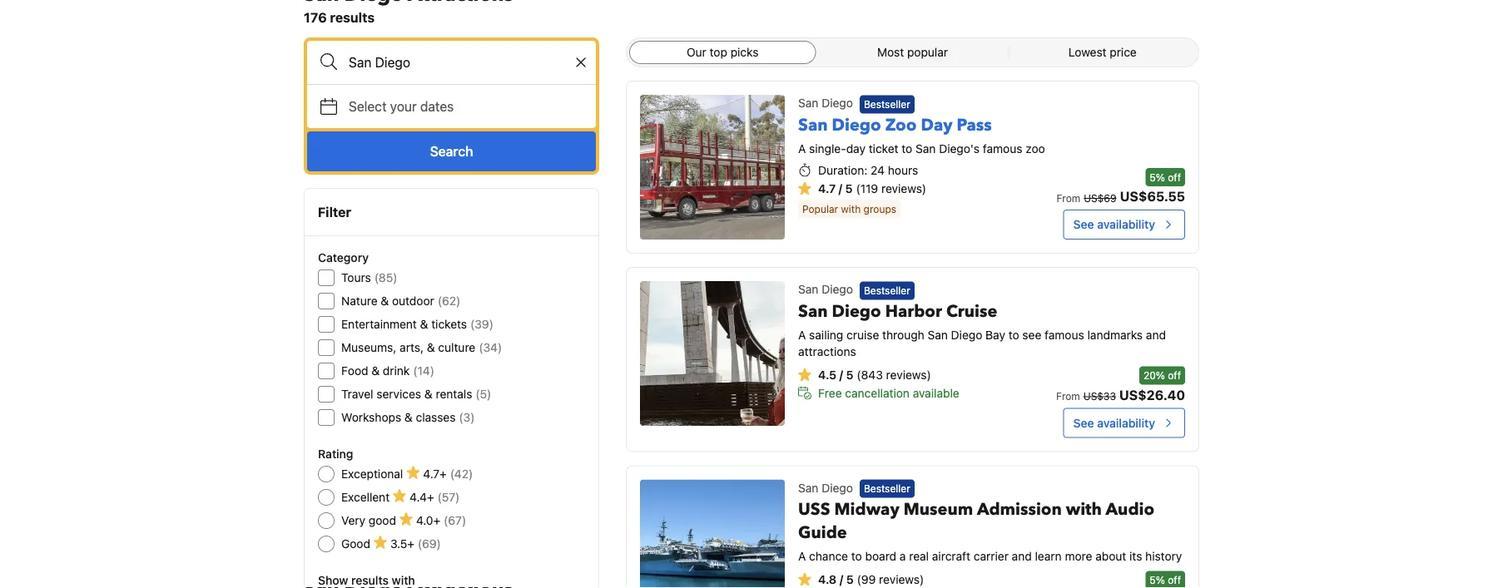 Task type: vqa. For each thing, say whether or not it's contained in the screenshot.
&
yes



Task type: describe. For each thing, give the bounding box(es) containing it.
admission
[[977, 498, 1062, 521]]

bestseller for museum
[[864, 483, 911, 495]]

see for san diego harbor cruise
[[1074, 416, 1094, 430]]

us$65.55
[[1120, 189, 1186, 204]]

176 results
[[304, 10, 375, 25]]

results for 176
[[330, 10, 375, 25]]

off for san diego harbor cruise
[[1168, 370, 1181, 382]]

landmarks
[[1088, 328, 1143, 342]]

san diego harbor cruise image
[[640, 281, 785, 426]]

nature & outdoor (62)
[[341, 294, 461, 308]]

cruise
[[847, 328, 879, 342]]

tickets
[[431, 318, 467, 331]]

4.7+ (42)
[[423, 467, 473, 481]]

(39)
[[471, 318, 494, 331]]

real
[[909, 550, 929, 563]]

outdoor
[[392, 294, 434, 308]]

(99
[[857, 573, 876, 587]]

4.7 / 5 (119 reviews)
[[818, 181, 927, 195]]

uss midway museum admission with audio guide a chance to board a real aircraft carrier and learn more about its history
[[799, 498, 1183, 563]]

4.0+ (67)
[[416, 514, 466, 528]]

see
[[1023, 328, 1042, 342]]

(67)
[[444, 514, 466, 528]]

select your dates
[[349, 99, 454, 114]]

cancellation
[[845, 386, 910, 400]]

duration:
[[818, 163, 868, 177]]

uss midway museum admission with audio guide image
[[640, 480, 785, 589]]

bestseller for zoo
[[864, 99, 911, 110]]

chance
[[809, 550, 848, 563]]

about
[[1096, 550, 1127, 563]]

top
[[710, 45, 728, 59]]

24
[[871, 163, 885, 177]]

4.7+
[[423, 467, 447, 481]]

2 5% from the top
[[1150, 575, 1165, 587]]

3.5+ (69)
[[390, 537, 441, 551]]

4.8
[[818, 573, 837, 587]]

(34)
[[479, 341, 502, 355]]

from us$69 us$65.55
[[1057, 189, 1186, 204]]

diego up cruise
[[832, 300, 881, 323]]

see for san diego zoo day pass
[[1074, 218, 1094, 231]]

day
[[846, 141, 866, 155]]

2 5% off from the top
[[1150, 575, 1181, 587]]

us$33
[[1084, 391, 1116, 402]]

san diego zoo day pass image
[[640, 95, 785, 240]]

famous inside san diego harbor cruise a sailing cruise through san diego bay to see famous landmarks and attractions
[[1045, 328, 1085, 342]]

travel services & rentals (5)
[[341, 388, 491, 401]]

good
[[369, 514, 396, 528]]

lowest price
[[1069, 45, 1137, 59]]

pass
[[957, 113, 992, 136]]

us$26.40
[[1120, 387, 1186, 403]]

dates
[[420, 99, 454, 114]]

1 5% off from the top
[[1150, 172, 1181, 183]]

20% off
[[1144, 370, 1181, 382]]

our top picks
[[687, 45, 759, 59]]

(62)
[[438, 294, 461, 308]]

4.5
[[818, 368, 837, 382]]

4.0+
[[416, 514, 441, 528]]

san diego for uss midway museum admission with audio guide
[[799, 481, 853, 495]]

(5)
[[476, 388, 491, 401]]

food
[[341, 364, 368, 378]]

single-
[[809, 141, 847, 155]]

entertainment
[[341, 318, 417, 331]]

availability for san diego zoo day pass
[[1098, 218, 1156, 231]]

search
[[430, 144, 473, 159]]

arts,
[[400, 341, 424, 355]]

see availability for san diego harbor cruise
[[1074, 416, 1156, 430]]

us$69
[[1084, 192, 1117, 204]]

entertainment & tickets (39)
[[341, 318, 494, 331]]

popular
[[803, 203, 839, 215]]

rentals
[[436, 388, 472, 401]]

category
[[318, 251, 369, 265]]

available
[[913, 386, 960, 400]]

5 for 4.7 / 5
[[846, 181, 853, 195]]

3 off from the top
[[1168, 575, 1181, 587]]

services
[[377, 388, 421, 401]]

diego up the single-
[[822, 96, 853, 110]]

museum
[[904, 498, 973, 521]]

(85)
[[374, 271, 397, 285]]

diego up sailing
[[822, 283, 853, 296]]

bay
[[986, 328, 1006, 342]]

san diego for san diego harbor cruise
[[799, 283, 853, 296]]

reviews) for 4.5 / 5 (843 reviews)
[[886, 368, 931, 382]]

reviews) for 4.8 / 5 (99 reviews)
[[879, 573, 924, 587]]

very good
[[341, 514, 396, 528]]

san diego harbor cruise a sailing cruise through san diego bay to see famous landmarks and attractions
[[799, 300, 1166, 358]]

carrier
[[974, 550, 1009, 563]]

most
[[878, 45, 904, 59]]

& right "arts,"
[[427, 341, 435, 355]]

classes
[[416, 411, 456, 425]]

4.7
[[818, 181, 836, 195]]

4.4+ (57)
[[410, 491, 460, 505]]

(42)
[[450, 467, 473, 481]]

uss
[[799, 498, 830, 521]]

& down "(14)"
[[425, 388, 433, 401]]

diego inside san diego zoo day pass a single-day ticket to san diego's famous zoo
[[832, 113, 881, 136]]

very
[[341, 514, 366, 528]]

availability for san diego harbor cruise
[[1098, 416, 1156, 430]]

most popular
[[878, 45, 948, 59]]

/ for 4.7
[[839, 181, 843, 195]]

4.4+
[[410, 491, 434, 505]]

zoo
[[1026, 141, 1045, 155]]

drink
[[383, 364, 410, 378]]

picks
[[731, 45, 759, 59]]

1 5% from the top
[[1150, 172, 1165, 183]]



Task type: locate. For each thing, give the bounding box(es) containing it.
1 vertical spatial availability
[[1098, 416, 1156, 430]]

with down (119
[[841, 203, 861, 215]]

famous inside san diego zoo day pass a single-day ticket to san diego's famous zoo
[[983, 141, 1023, 155]]

/ right '4.7'
[[839, 181, 843, 195]]

with inside uss midway museum admission with audio guide a chance to board a real aircraft carrier and learn more about its history
[[1066, 498, 1102, 521]]

diego down cruise
[[951, 328, 983, 342]]

show
[[318, 574, 348, 588]]

reviews)
[[882, 181, 927, 195], [886, 368, 931, 382], [879, 573, 924, 587]]

off down history
[[1168, 575, 1181, 587]]

0 vertical spatial with
[[841, 203, 861, 215]]

ticket
[[869, 141, 899, 155]]

price
[[1110, 45, 1137, 59]]

exceptional
[[341, 467, 403, 481]]

workshops
[[341, 411, 401, 425]]

san diego up sailing
[[799, 283, 853, 296]]

and inside san diego harbor cruise a sailing cruise through san diego bay to see famous landmarks and attractions
[[1146, 328, 1166, 342]]

0 horizontal spatial with
[[392, 574, 415, 588]]

(843
[[857, 368, 883, 382]]

see availability down from us$69 us$65.55
[[1074, 218, 1156, 231]]

a left sailing
[[799, 328, 806, 342]]

5% off up us$65.55
[[1150, 172, 1181, 183]]

our
[[687, 45, 707, 59]]

and
[[1146, 328, 1166, 342], [1012, 550, 1032, 563]]

sailing
[[809, 328, 844, 342]]

1 vertical spatial see
[[1074, 416, 1094, 430]]

aircraft
[[932, 550, 971, 563]]

0 vertical spatial results
[[330, 10, 375, 25]]

a
[[900, 550, 906, 563]]

free cancellation available
[[818, 386, 960, 400]]

see down us$33
[[1074, 416, 1094, 430]]

from
[[1057, 192, 1081, 204], [1057, 391, 1081, 402]]

5 for 4.5 / 5
[[846, 368, 854, 382]]

1 vertical spatial reviews)
[[886, 368, 931, 382]]

famous
[[983, 141, 1023, 155], [1045, 328, 1085, 342]]

diego's
[[939, 141, 980, 155]]

see availability down from us$33 us$26.40
[[1074, 416, 1156, 430]]

reviews) for 4.7 / 5 (119 reviews)
[[882, 181, 927, 195]]

0 vertical spatial to
[[902, 141, 913, 155]]

4.5 / 5 (843 reviews)
[[818, 368, 931, 382]]

2 availability from the top
[[1098, 416, 1156, 430]]

and right the landmarks at the bottom right of page
[[1146, 328, 1166, 342]]

5 left (99
[[847, 573, 854, 587]]

0 vertical spatial 5%
[[1150, 172, 1165, 183]]

to
[[902, 141, 913, 155], [1009, 328, 1020, 342], [852, 550, 862, 563]]

travel
[[341, 388, 373, 401]]

off
[[1168, 172, 1181, 183], [1168, 370, 1181, 382], [1168, 575, 1181, 587]]

free
[[818, 386, 842, 400]]

diego up uss
[[822, 481, 853, 495]]

to up hours
[[902, 141, 913, 155]]

museums, arts, & culture (34)
[[341, 341, 502, 355]]

2 see from the top
[[1074, 416, 1094, 430]]

to for day
[[902, 141, 913, 155]]

0 vertical spatial availability
[[1098, 218, 1156, 231]]

2 see availability from the top
[[1074, 416, 1156, 430]]

its
[[1130, 550, 1143, 563]]

food & drink (14)
[[341, 364, 435, 378]]

a inside san diego harbor cruise a sailing cruise through san diego bay to see famous landmarks and attractions
[[799, 328, 806, 342]]

0 horizontal spatial famous
[[983, 141, 1023, 155]]

culture
[[438, 341, 476, 355]]

5% down history
[[1150, 575, 1165, 587]]

to inside uss midway museum admission with audio guide a chance to board a real aircraft carrier and learn more about its history
[[852, 550, 862, 563]]

0 vertical spatial 5% off
[[1150, 172, 1181, 183]]

2 bestseller from the top
[[864, 285, 911, 297]]

with down 3.5+
[[392, 574, 415, 588]]

1 vertical spatial with
[[1066, 498, 1102, 521]]

popular
[[908, 45, 948, 59]]

from for san diego harbor cruise
[[1057, 391, 1081, 402]]

to inside san diego harbor cruise a sailing cruise through san diego bay to see famous landmarks and attractions
[[1009, 328, 1020, 342]]

3 a from the top
[[799, 550, 806, 563]]

1 vertical spatial 5% off
[[1150, 575, 1181, 587]]

off up us$65.55
[[1168, 172, 1181, 183]]

0 vertical spatial and
[[1146, 328, 1166, 342]]

2 from from the top
[[1057, 391, 1081, 402]]

5 left (119
[[846, 181, 853, 195]]

reviews) up free cancellation available
[[886, 368, 931, 382]]

20%
[[1144, 370, 1165, 382]]

1 availability from the top
[[1098, 218, 1156, 231]]

0 vertical spatial /
[[839, 181, 843, 195]]

1 vertical spatial san diego
[[799, 283, 853, 296]]

san diego up the single-
[[799, 96, 853, 110]]

san diego for san diego zoo day pass
[[799, 96, 853, 110]]

availability down from us$69 us$65.55
[[1098, 218, 1156, 231]]

1 vertical spatial see availability
[[1074, 416, 1156, 430]]

more
[[1065, 550, 1093, 563]]

(57)
[[438, 491, 460, 505]]

1 horizontal spatial to
[[902, 141, 913, 155]]

attractions
[[799, 345, 856, 358]]

5
[[846, 181, 853, 195], [846, 368, 854, 382], [847, 573, 854, 587]]

to left the see
[[1009, 328, 1020, 342]]

2 vertical spatial a
[[799, 550, 806, 563]]

1 vertical spatial off
[[1168, 370, 1181, 382]]

2 vertical spatial with
[[392, 574, 415, 588]]

results right 176
[[330, 10, 375, 25]]

1 vertical spatial 5
[[846, 368, 854, 382]]

2 horizontal spatial with
[[1066, 498, 1102, 521]]

0 vertical spatial 5
[[846, 181, 853, 195]]

results right the show
[[351, 574, 389, 588]]

& for classes
[[405, 411, 413, 425]]

2 vertical spatial to
[[852, 550, 862, 563]]

midway
[[835, 498, 900, 521]]

1 vertical spatial bestseller
[[864, 285, 911, 297]]

results for show
[[351, 574, 389, 588]]

0 vertical spatial see
[[1074, 218, 1094, 231]]

from left us$33
[[1057, 391, 1081, 402]]

2 vertical spatial off
[[1168, 575, 1181, 587]]

/
[[839, 181, 843, 195], [840, 368, 843, 382], [840, 573, 844, 587]]

day
[[921, 113, 953, 136]]

& up museums, arts, & culture (34)
[[420, 318, 428, 331]]

see availability
[[1074, 218, 1156, 231], [1074, 416, 1156, 430]]

& down travel services & rentals (5)
[[405, 411, 413, 425]]

0 vertical spatial off
[[1168, 172, 1181, 183]]

san diego up uss
[[799, 481, 853, 495]]

0 vertical spatial reviews)
[[882, 181, 927, 195]]

nature
[[341, 294, 378, 308]]

3.5+
[[390, 537, 415, 551]]

0 horizontal spatial and
[[1012, 550, 1032, 563]]

176
[[304, 10, 327, 25]]

5 left (843
[[846, 368, 854, 382]]

bestseller for harbor
[[864, 285, 911, 297]]

hours
[[888, 163, 919, 177]]

bestseller up midway
[[864, 483, 911, 495]]

1 vertical spatial and
[[1012, 550, 1032, 563]]

cruise
[[947, 300, 998, 323]]

(69)
[[418, 537, 441, 551]]

and inside uss midway museum admission with audio guide a chance to board a real aircraft carrier and learn more about its history
[[1012, 550, 1032, 563]]

& for tickets
[[420, 318, 428, 331]]

with left audio
[[1066, 498, 1102, 521]]

0 vertical spatial see availability
[[1074, 218, 1156, 231]]

0 vertical spatial bestseller
[[864, 99, 911, 110]]

1 vertical spatial 5%
[[1150, 575, 1165, 587]]

and for admission
[[1012, 550, 1032, 563]]

2 vertical spatial san diego
[[799, 481, 853, 495]]

2 vertical spatial /
[[840, 573, 844, 587]]

0 horizontal spatial to
[[852, 550, 862, 563]]

to left board
[[852, 550, 862, 563]]

1 bestseller from the top
[[864, 99, 911, 110]]

from left us$69
[[1057, 192, 1081, 204]]

1 san diego from the top
[[799, 96, 853, 110]]

to inside san diego zoo day pass a single-day ticket to san diego's famous zoo
[[902, 141, 913, 155]]

& for outdoor
[[381, 294, 389, 308]]

famous left zoo
[[983, 141, 1023, 155]]

through
[[883, 328, 925, 342]]

1 vertical spatial to
[[1009, 328, 1020, 342]]

1 see from the top
[[1074, 218, 1094, 231]]

& down (85)
[[381, 294, 389, 308]]

1 vertical spatial /
[[840, 368, 843, 382]]

select
[[349, 99, 387, 114]]

Where are you going? search field
[[307, 41, 596, 84]]

a inside uss midway museum admission with audio guide a chance to board a real aircraft carrier and learn more about its history
[[799, 550, 806, 563]]

popular with groups
[[803, 203, 897, 215]]

2 san diego from the top
[[799, 283, 853, 296]]

1 vertical spatial from
[[1057, 391, 1081, 402]]

tours (85)
[[341, 271, 397, 285]]

from us$33 us$26.40
[[1057, 387, 1186, 403]]

harbor
[[886, 300, 942, 323]]

famous right the see
[[1045, 328, 1085, 342]]

0 vertical spatial a
[[799, 141, 806, 155]]

a inside san diego zoo day pass a single-day ticket to san diego's famous zoo
[[799, 141, 806, 155]]

show results with
[[318, 574, 415, 588]]

museums,
[[341, 341, 397, 355]]

workshops & classes (3)
[[341, 411, 475, 425]]

bestseller up zoo
[[864, 99, 911, 110]]

1 horizontal spatial famous
[[1045, 328, 1085, 342]]

1 vertical spatial results
[[351, 574, 389, 588]]

groups
[[864, 203, 897, 215]]

availability down from us$33 us$26.40
[[1098, 416, 1156, 430]]

/ right "4.8"
[[840, 573, 844, 587]]

learn
[[1035, 550, 1062, 563]]

2 vertical spatial bestseller
[[864, 483, 911, 495]]

from inside from us$69 us$65.55
[[1057, 192, 1081, 204]]

off right 20%
[[1168, 370, 1181, 382]]

history
[[1146, 550, 1183, 563]]

reviews) down a
[[879, 573, 924, 587]]

diego up day
[[832, 113, 881, 136]]

1 vertical spatial famous
[[1045, 328, 1085, 342]]

2 vertical spatial reviews)
[[879, 573, 924, 587]]

guide
[[799, 522, 847, 545]]

0 vertical spatial famous
[[983, 141, 1023, 155]]

a left the single-
[[799, 141, 806, 155]]

good
[[341, 537, 370, 551]]

audio
[[1106, 498, 1155, 521]]

1 from from the top
[[1057, 192, 1081, 204]]

and for cruise
[[1146, 328, 1166, 342]]

1 a from the top
[[799, 141, 806, 155]]

/ for 4.8
[[840, 573, 844, 587]]

/ for 4.5
[[840, 368, 843, 382]]

off for san diego zoo day pass
[[1168, 172, 1181, 183]]

see
[[1074, 218, 1094, 231], [1074, 416, 1094, 430]]

2 horizontal spatial to
[[1009, 328, 1020, 342]]

see availability for san diego zoo day pass
[[1074, 218, 1156, 231]]

& left drink
[[372, 364, 380, 378]]

1 horizontal spatial and
[[1146, 328, 1166, 342]]

results
[[330, 10, 375, 25], [351, 574, 389, 588]]

lowest
[[1069, 45, 1107, 59]]

(14)
[[413, 364, 435, 378]]

reviews) down hours
[[882, 181, 927, 195]]

5 for 4.8 / 5
[[847, 573, 854, 587]]

bestseller up the harbor
[[864, 285, 911, 297]]

& for drink
[[372, 364, 380, 378]]

1 horizontal spatial with
[[841, 203, 861, 215]]

1 off from the top
[[1168, 172, 1181, 183]]

(119
[[856, 181, 879, 195]]

0 vertical spatial from
[[1057, 192, 1081, 204]]

see down us$69
[[1074, 218, 1094, 231]]

a left chance
[[799, 550, 806, 563]]

to for admission
[[852, 550, 862, 563]]

from for san diego zoo day pass
[[1057, 192, 1081, 204]]

1 vertical spatial a
[[799, 328, 806, 342]]

2 off from the top
[[1168, 370, 1181, 382]]

0 vertical spatial san diego
[[799, 96, 853, 110]]

and left learn
[[1012, 550, 1032, 563]]

5% off down history
[[1150, 575, 1181, 587]]

5% up us$65.55
[[1150, 172, 1165, 183]]

2 a from the top
[[799, 328, 806, 342]]

diego
[[822, 96, 853, 110], [832, 113, 881, 136], [822, 283, 853, 296], [832, 300, 881, 323], [951, 328, 983, 342], [822, 481, 853, 495]]

san diego
[[799, 96, 853, 110], [799, 283, 853, 296], [799, 481, 853, 495]]

from inside from us$33 us$26.40
[[1057, 391, 1081, 402]]

3 bestseller from the top
[[864, 483, 911, 495]]

3 san diego from the top
[[799, 481, 853, 495]]

rating
[[318, 448, 353, 461]]

1 see availability from the top
[[1074, 218, 1156, 231]]

/ right '4.5'
[[840, 368, 843, 382]]

2 vertical spatial 5
[[847, 573, 854, 587]]



